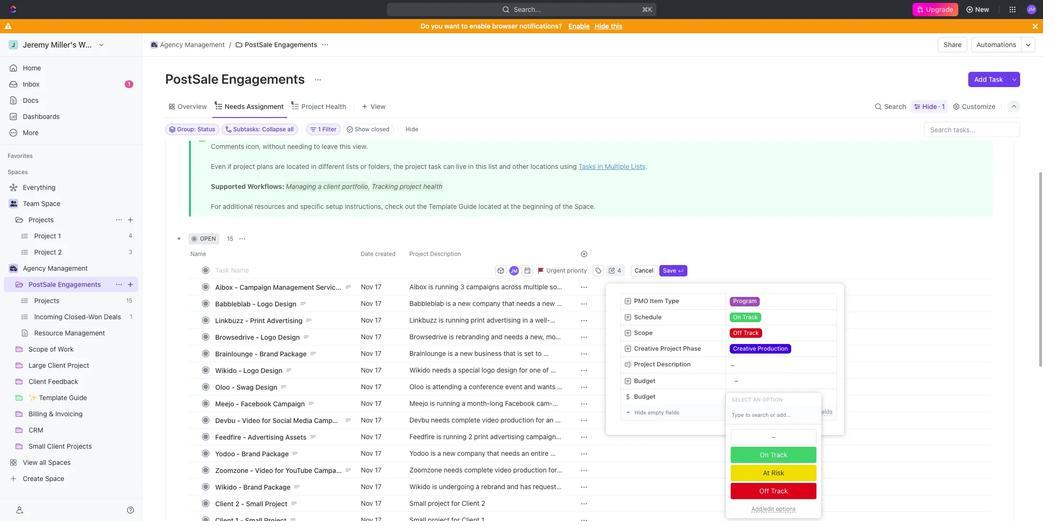 Task type: vqa. For each thing, say whether or not it's contained in the screenshot.
for
yes



Task type: describe. For each thing, give the bounding box(es) containing it.
save
[[663, 267, 677, 274]]

for inside wikido needs a special logo design for one of their sub-brands.
[[519, 366, 528, 374]]

small project for client 2
[[410, 500, 486, 508]]

this
[[611, 22, 623, 30]]

off track
[[760, 487, 788, 495]]

1 inside sidebar navigation
[[128, 81, 131, 88]]

2 horizontal spatial –
[[772, 434, 776, 441]]

linkbuzz is running print advertising in a well- known magazine and needs content creation. button
[[404, 312, 569, 333]]

design
[[497, 366, 518, 374]]

campaign
[[438, 475, 468, 483]]

0 vertical spatial engagements
[[274, 40, 317, 49]]

1 horizontal spatial 1
[[942, 102, 946, 110]]

needs assignment link
[[223, 100, 284, 113]]

logo for babbleblab
[[257, 300, 273, 308]]

1 horizontal spatial management
[[185, 40, 225, 49]]

track for off track
[[771, 487, 788, 495]]

client 2 - small project link
[[213, 497, 353, 511]]

save button
[[660, 265, 688, 277]]

wikido needs a special logo design for one of their sub-brands.
[[410, 366, 551, 383]]

for inside zoomzone - video for youtube campaign 'link'
[[275, 467, 284, 475]]

docs link
[[4, 93, 138, 108]]

browsedrive - logo design
[[215, 333, 300, 341]]

wikido for wikido - logo design
[[215, 367, 237, 375]]

spaces
[[8, 169, 28, 176]]

2 inside feedfire is running 2 print advertising campaigns and needs creation of the assets.
[[469, 433, 473, 441]]

browser
[[493, 22, 518, 30]]

increase
[[477, 475, 503, 483]]

1 vertical spatial postsale engagements
[[165, 71, 308, 87]]

- for feedfire - advertising assets
[[243, 433, 246, 441]]

upcoming
[[410, 425, 440, 433]]

and inside the linkbuzz is running print advertising in a well- known magazine and needs content creation.
[[463, 325, 474, 333]]

hide for hide empty fields
[[635, 410, 647, 416]]

tree inside sidebar navigation
[[4, 180, 138, 487]]

1 vertical spatial advertising
[[248, 433, 284, 441]]

complete for to
[[465, 466, 493, 474]]

sidebar navigation
[[0, 33, 142, 522]]

for inside zoomzone needs complete video production for a youtube campaign to increase brand awareness.
[[549, 466, 557, 474]]

– for – button
[[731, 361, 735, 369]]

- for aibox - campaign management services
[[235, 283, 238, 291]]

brand for yodoo
[[242, 450, 260, 458]]

youtube inside zoomzone needs complete video production for a youtube campaign to increase brand awareness.
[[410, 475, 436, 483]]

add/edit options
[[752, 506, 796, 513]]

devbu for devbu - video for social media campaign
[[215, 417, 236, 425]]

a inside zoomzone needs complete video production for a youtube campaign to increase brand awareness.
[[559, 466, 563, 474]]

in
[[523, 316, 528, 324]]

1 vertical spatial engagements
[[221, 71, 305, 87]]

package for yodoo - brand package
[[262, 450, 289, 458]]

yodoo for yodoo - brand package
[[215, 450, 235, 458]]

home link
[[4, 61, 138, 76]]

devbu for devbu needs complete video production for an upcoming social media campaign.
[[410, 416, 430, 424]]

- for browsedrive - logo design
[[256, 333, 259, 341]]

and inside feedfire is running 2 print advertising campaigns and needs creation of the assets.
[[410, 442, 421, 450]]

0 horizontal spatial project
[[265, 500, 288, 508]]

hide for hide 1
[[923, 102, 938, 110]]

business time image
[[10, 266, 17, 272]]

0 horizontal spatial fields
[[666, 410, 680, 416]]

wikido needs a special logo design for one of their sub-brands. button
[[404, 362, 569, 383]]

meejo - facebook campaign link
[[213, 397, 353, 411]]

open
[[200, 235, 216, 242]]

- for meejo - facebook campaign
[[236, 400, 239, 408]]

- for wikido - brand package
[[239, 483, 242, 491]]

needs inside yodoo is a new company that needs an entire brand package including logo design.
[[501, 450, 520, 458]]

browsedrive - logo design link
[[213, 330, 353, 344]]

linkbuzz - print advertising link
[[213, 314, 353, 328]]

0 vertical spatial postsale engagements
[[245, 40, 317, 49]]

design.
[[502, 458, 525, 466]]

an inside yodoo is a new company that needs an entire brand package including logo design.
[[522, 450, 529, 458]]

Set value for Budget Custom Field text field
[[727, 390, 837, 405]]

team
[[23, 200, 39, 208]]

1 horizontal spatial agency
[[160, 40, 183, 49]]

1 horizontal spatial postsale
[[165, 71, 219, 87]]

custom fields element
[[621, 293, 838, 421]]

yodoo is a new company that needs an entire brand package including logo design.
[[410, 450, 551, 466]]

/
[[229, 40, 231, 49]]

video for devbu
[[242, 417, 260, 425]]

logo inside yodoo is a new company that needs an entire brand package including logo design.
[[487, 458, 500, 466]]

hide empty fields
[[635, 410, 680, 416]]

meejo
[[215, 400, 234, 408]]

- for brainlounge - brand package
[[255, 350, 258, 358]]

zoomzone for zoomzone - video for youtube campaign
[[215, 467, 249, 475]]

oloo - swag design
[[215, 383, 277, 391]]

share
[[944, 40, 963, 49]]

enable
[[470, 22, 491, 30]]

cancel button
[[631, 265, 658, 277]]

home
[[23, 64, 41, 72]]

project health link
[[300, 100, 346, 113]]

1 vertical spatial value not set element
[[731, 430, 817, 445]]

0 vertical spatial agency management link
[[148, 39, 227, 50]]

management inside aibox - campaign management services link
[[273, 283, 314, 291]]

assignment
[[247, 102, 284, 110]]

and inside browsedrive is rebranding and needs a new, mod ern logo.
[[491, 333, 503, 341]]

babbleblab
[[215, 300, 251, 308]]

of inside feedfire is running 2 print advertising campaigns and needs creation of the assets.
[[470, 442, 477, 450]]

design for babbleblab - logo design
[[275, 300, 297, 308]]

print inside feedfire is running 2 print advertising campaigns and needs creation of the assets.
[[474, 433, 489, 441]]

company
[[458, 450, 486, 458]]

options
[[776, 506, 796, 513]]

wikido for wikido needs a special logo design for one of their sub-brands.
[[410, 366, 431, 374]]

zoomzone needs complete video production for a youtube campaign to increase brand awareness.
[[410, 466, 565, 483]]

postsale inside tree
[[29, 281, 56, 289]]

yodoo - brand package link
[[213, 447, 353, 461]]

0 horizontal spatial client
[[215, 500, 234, 508]]

content
[[497, 325, 520, 333]]

0 horizontal spatial small
[[246, 500, 263, 508]]

needs
[[225, 102, 245, 110]]

media
[[462, 425, 480, 433]]

for inside devbu - video for social media campaign link
[[262, 417, 271, 425]]

for inside small project for client 2 button
[[452, 500, 460, 508]]

- for zoomzone - video for youtube campaign
[[250, 467, 253, 475]]

task
[[989, 75, 1004, 83]]

brainlounge
[[215, 350, 253, 358]]

1 horizontal spatial fields
[[819, 409, 833, 416]]

automations
[[977, 40, 1017, 49]]

awareness.
[[525, 475, 559, 483]]

management inside tree
[[48, 264, 88, 273]]

needs inside feedfire is running 2 print advertising campaigns and needs creation of the assets.
[[423, 442, 442, 450]]

search button
[[873, 100, 910, 113]]

edit
[[807, 409, 817, 416]]

devbu - video for social media campaign link
[[213, 414, 353, 428]]

video for campaign.
[[482, 416, 499, 424]]

- for devbu - video for social media campaign
[[237, 417, 240, 425]]

the
[[478, 442, 488, 450]]

Search tasks... text field
[[925, 122, 1020, 137]]

swag
[[237, 383, 254, 391]]

automations button
[[973, 38, 1022, 52]]

customize
[[963, 102, 996, 110]]

at
[[764, 469, 770, 477]]

2 horizontal spatial 2
[[482, 500, 486, 508]]

design for browsedrive - logo design
[[278, 333, 300, 341]]

– button
[[727, 357, 837, 373]]

0 horizontal spatial agency management link
[[23, 261, 136, 276]]

advertising inside the linkbuzz is running print advertising in a well- known magazine and needs content creation.
[[487, 316, 521, 324]]

advertising inside feedfire is running 2 print advertising campaigns and needs creation of the assets.
[[490, 433, 525, 441]]

projects link
[[29, 212, 111, 228]]

select
[[732, 397, 752, 403]]

oloo
[[215, 383, 230, 391]]

new button
[[963, 2, 996, 17]]

browsedrive for browsedrive - logo design
[[215, 333, 254, 341]]

campaign.
[[482, 425, 514, 433]]

project
[[428, 500, 450, 508]]

Type to search or add... field
[[727, 406, 822, 425]]

add inside custom fields element
[[787, 409, 798, 416]]

engagements inside tree
[[58, 281, 101, 289]]

oloo - swag design link
[[213, 380, 353, 394]]

to inside zoomzone needs complete video production for a youtube campaign to increase brand awareness.
[[469, 475, 476, 483]]

browsedrive for browsedrive is rebranding and needs a new, mod ern logo.
[[410, 333, 448, 341]]

feedfire for feedfire is running 2 print advertising campaigns and needs creation of the assets.
[[410, 433, 435, 441]]

well-
[[535, 316, 550, 324]]

wikido - brand package
[[215, 483, 291, 491]]

package for brainlounge - brand package
[[280, 350, 307, 358]]

add task button
[[969, 72, 1009, 87]]

team space link
[[23, 196, 136, 212]]

logo inside wikido needs a special logo design for one of their sub-brands.
[[482, 366, 495, 374]]

do you want to enable browser notifications? enable hide this
[[421, 22, 623, 30]]

services
[[316, 283, 343, 291]]

is for linkbuzz
[[439, 316, 444, 324]]

value not set element inside custom fields element
[[730, 377, 743, 386]]

campaigns
[[526, 433, 560, 441]]

production for campaign.
[[501, 416, 534, 424]]

+ add or edit fields
[[782, 409, 833, 416]]

client inside button
[[462, 500, 480, 508]]

user group image
[[10, 201, 17, 207]]

docs
[[23, 96, 39, 104]]

agency management inside tree
[[23, 264, 88, 273]]

meejo - facebook campaign
[[215, 400, 305, 408]]

logo.
[[422, 342, 437, 350]]

brainlounge - brand package
[[215, 350, 307, 358]]

brand for wikido
[[244, 483, 262, 491]]

brand inside yodoo is a new company that needs an entire brand package including logo design.
[[410, 458, 428, 466]]

0 vertical spatial advertising
[[267, 317, 303, 325]]

upgrade link
[[913, 3, 959, 16]]



Task type: locate. For each thing, give the bounding box(es) containing it.
video for zoomzone
[[255, 467, 273, 475]]

1 vertical spatial logo
[[487, 458, 500, 466]]

of right one
[[543, 366, 549, 374]]

a
[[530, 316, 534, 324], [525, 333, 529, 341], [453, 366, 457, 374], [438, 450, 441, 458], [559, 466, 563, 474]]

assets
[[285, 433, 307, 441]]

zoomzone down yodoo - brand package
[[215, 467, 249, 475]]

- inside "feedfire - advertising assets" link
[[243, 433, 246, 441]]

video up wikido - brand package
[[255, 467, 273, 475]]

off
[[760, 487, 770, 495]]

brand inside the yodoo - brand package link
[[242, 450, 260, 458]]

small inside button
[[410, 500, 426, 508]]

1 horizontal spatial devbu
[[410, 416, 430, 424]]

a inside yodoo is a new company that needs an entire brand package including logo design.
[[438, 450, 441, 458]]

zoomzone - video for youtube campaign link
[[213, 464, 353, 478]]

0 vertical spatial postsale engagements link
[[233, 39, 320, 50]]

a inside the linkbuzz is running print advertising in a well- known magazine and needs content creation.
[[530, 316, 534, 324]]

production inside zoomzone needs complete video production for a youtube campaign to increase brand awareness.
[[514, 466, 547, 474]]

needs inside the linkbuzz is running print advertising in a well- known magazine and needs content creation.
[[476, 325, 495, 333]]

- down meejo - facebook campaign
[[237, 417, 240, 425]]

4
[[618, 267, 622, 274]]

- down feedfire - advertising assets
[[237, 450, 240, 458]]

logo up brainlounge - brand package
[[261, 333, 276, 341]]

wikido - logo design link
[[213, 364, 353, 378]]

zoomzone for zoomzone needs complete video production for a youtube campaign to increase brand awareness.
[[410, 466, 442, 474]]

zoomzone up campaign
[[410, 466, 442, 474]]

brainlounge - brand package link
[[213, 347, 353, 361]]

upgrade
[[927, 5, 954, 13]]

production for increase
[[514, 466, 547, 474]]

1 vertical spatial to
[[469, 475, 476, 483]]

youtube down package
[[410, 475, 436, 483]]

1 vertical spatial production
[[514, 466, 547, 474]]

one
[[530, 366, 541, 374]]

for left 'social'
[[262, 417, 271, 425]]

team space
[[23, 200, 60, 208]]

hide inside button
[[406, 126, 419, 133]]

magazine
[[432, 325, 461, 333]]

– inside button
[[731, 361, 735, 369]]

zoomzone inside zoomzone needs complete video production for a youtube campaign to increase brand awareness.
[[410, 466, 442, 474]]

1 vertical spatial an
[[546, 416, 554, 424]]

browsedrive inside browsedrive is rebranding and needs a new, mod ern logo.
[[410, 333, 448, 341]]

1 vertical spatial –
[[735, 377, 739, 385]]

0 horizontal spatial of
[[470, 442, 477, 450]]

Task Name text field
[[215, 262, 494, 278]]

agency right business time icon
[[23, 264, 46, 273]]

- inside browsedrive - logo design 'link'
[[256, 333, 259, 341]]

business time image
[[151, 42, 157, 47]]

brand down 'browsedrive - logo design'
[[260, 350, 278, 358]]

track for on track
[[771, 451, 788, 459]]

is up package
[[431, 450, 436, 458]]

agency
[[160, 40, 183, 49], [23, 264, 46, 273]]

a up brands.
[[453, 366, 457, 374]]

1 vertical spatial postsale
[[165, 71, 219, 87]]

0 horizontal spatial an
[[522, 450, 529, 458]]

a up awareness.
[[559, 466, 563, 474]]

0 horizontal spatial linkbuzz
[[215, 317, 244, 325]]

agency right business time image
[[160, 40, 183, 49]]

- inside zoomzone - video for youtube campaign 'link'
[[250, 467, 253, 475]]

that
[[487, 450, 500, 458]]

0 vertical spatial logo
[[482, 366, 495, 374]]

running
[[446, 316, 469, 324], [444, 433, 467, 441]]

complete for media
[[452, 416, 481, 424]]

mod
[[546, 333, 563, 341]]

campaign inside 'link'
[[314, 467, 346, 475]]

an
[[754, 397, 761, 403], [546, 416, 554, 424], [522, 450, 529, 458]]

dashboards
[[23, 112, 60, 121]]

0 vertical spatial video
[[242, 417, 260, 425]]

- down print
[[256, 333, 259, 341]]

1 vertical spatial brand
[[242, 450, 260, 458]]

track right on
[[771, 451, 788, 459]]

ern
[[410, 342, 420, 350]]

client down campaign
[[462, 500, 480, 508]]

design down brainlounge - brand package
[[261, 367, 283, 375]]

brand down "design."
[[505, 475, 523, 483]]

1 vertical spatial track
[[771, 487, 788, 495]]

of inside wikido needs a special logo design for one of their sub-brands.
[[543, 366, 549, 374]]

0 vertical spatial an
[[754, 397, 761, 403]]

fields right the empty
[[666, 410, 680, 416]]

value not set element up select on the right of page
[[730, 377, 743, 386]]

- inside wikido - logo design link
[[239, 367, 242, 375]]

1 vertical spatial logo
[[261, 333, 276, 341]]

small down wikido - brand package
[[246, 500, 263, 508]]

1 horizontal spatial add
[[975, 75, 988, 83]]

1 horizontal spatial of
[[543, 366, 549, 374]]

brand left package
[[410, 458, 428, 466]]

agency inside sidebar navigation
[[23, 264, 46, 273]]

a right in
[[530, 316, 534, 324]]

2 vertical spatial management
[[273, 283, 314, 291]]

print up the
[[474, 433, 489, 441]]

youtube down the yodoo - brand package link
[[286, 467, 312, 475]]

0 vertical spatial youtube
[[286, 467, 312, 475]]

1 vertical spatial project
[[265, 500, 288, 508]]

a up package
[[438, 450, 441, 458]]

needs inside wikido needs a special logo design for one of their sub-brands.
[[432, 366, 451, 374]]

- inside babbleblab - logo design link
[[253, 300, 256, 308]]

1 horizontal spatial –
[[735, 377, 739, 385]]

- inside the meejo - facebook campaign link
[[236, 400, 239, 408]]

print up "rebranding"
[[471, 316, 485, 324]]

space
[[41, 200, 60, 208]]

postsale engagements link inside tree
[[29, 277, 111, 293]]

advertising up content
[[487, 316, 521, 324]]

1 vertical spatial agency management link
[[23, 261, 136, 276]]

of left the
[[470, 442, 477, 450]]

an up campaigns
[[546, 416, 554, 424]]

1 horizontal spatial client
[[462, 500, 480, 508]]

4 button
[[606, 265, 625, 277]]

0 horizontal spatial add
[[787, 409, 798, 416]]

or
[[799, 409, 805, 416]]

linkbuzz for linkbuzz - print advertising
[[215, 317, 244, 325]]

design inside 'link'
[[278, 333, 300, 341]]

video
[[242, 417, 260, 425], [255, 467, 273, 475]]

2 vertical spatial brand
[[244, 483, 262, 491]]

complete inside devbu needs complete video production for an upcoming social media campaign.
[[452, 416, 481, 424]]

brand down feedfire - advertising assets
[[242, 450, 260, 458]]

0 vertical spatial to
[[462, 22, 468, 30]]

1 horizontal spatial brand
[[505, 475, 523, 483]]

- up swag
[[239, 367, 242, 375]]

project left the health
[[302, 102, 324, 110]]

value not set element
[[730, 377, 743, 386], [731, 430, 817, 445]]

hide for hide
[[406, 126, 419, 133]]

video inside devbu needs complete video production for an upcoming social media campaign.
[[482, 416, 499, 424]]

2 up company
[[469, 433, 473, 441]]

design for oloo - swag design
[[256, 383, 277, 391]]

1 horizontal spatial feedfire
[[410, 433, 435, 441]]

running up the creation
[[444, 433, 467, 441]]

for right project
[[452, 500, 460, 508]]

is for browsedrive
[[449, 333, 454, 341]]

2 horizontal spatial postsale
[[245, 40, 273, 49]]

design for wikido - logo design
[[261, 367, 283, 375]]

a inside wikido needs a special logo design for one of their sub-brands.
[[453, 366, 457, 374]]

an right select on the right of page
[[754, 397, 761, 403]]

agency management link
[[148, 39, 227, 50], [23, 261, 136, 276]]

needs assignment
[[225, 102, 284, 110]]

agency management left /
[[160, 40, 225, 49]]

complete up media
[[452, 416, 481, 424]]

1 horizontal spatial 2
[[469, 433, 473, 441]]

brand
[[410, 458, 428, 466], [505, 475, 523, 483]]

new
[[443, 450, 456, 458]]

2 vertical spatial postsale
[[29, 281, 56, 289]]

2 vertical spatial an
[[522, 450, 529, 458]]

0 horizontal spatial management
[[48, 264, 88, 273]]

1 vertical spatial complete
[[465, 466, 493, 474]]

social
[[442, 425, 460, 433]]

0 vertical spatial brand
[[410, 458, 428, 466]]

- for oloo - swag design
[[232, 383, 235, 391]]

postsale engagements
[[245, 40, 317, 49], [165, 71, 308, 87], [29, 281, 101, 289]]

advertising down babbleblab - logo design link
[[267, 317, 303, 325]]

0 vertical spatial track
[[771, 451, 788, 459]]

- up yodoo - brand package
[[243, 433, 246, 441]]

advertising
[[487, 316, 521, 324], [490, 433, 525, 441]]

- up the client 2 - small project
[[239, 483, 242, 491]]

1 vertical spatial advertising
[[490, 433, 525, 441]]

brand inside 'wikido - brand package' link
[[244, 483, 262, 491]]

linkbuzz down babbleblab
[[215, 317, 244, 325]]

youtube inside zoomzone - video for youtube campaign 'link'
[[286, 467, 312, 475]]

add left the task
[[975, 75, 988, 83]]

complete
[[452, 416, 481, 424], [465, 466, 493, 474]]

devbu up upcoming
[[410, 416, 430, 424]]

1 horizontal spatial linkbuzz
[[410, 316, 437, 324]]

hide 1
[[923, 102, 946, 110]]

yodoo - brand package
[[215, 450, 289, 458]]

0 horizontal spatial yodoo
[[215, 450, 235, 458]]

video inside zoomzone needs complete video production for a youtube campaign to increase brand awareness.
[[495, 466, 512, 474]]

wikido inside wikido needs a special logo design for one of their sub-brands.
[[410, 366, 431, 374]]

2 vertical spatial postsale engagements
[[29, 281, 101, 289]]

feedfire inside "feedfire - advertising assets" link
[[215, 433, 241, 441]]

1 vertical spatial postsale engagements link
[[29, 277, 111, 293]]

1 horizontal spatial agency management link
[[148, 39, 227, 50]]

feedfire
[[410, 433, 435, 441], [215, 433, 241, 441]]

0 vertical spatial of
[[543, 366, 549, 374]]

brand inside zoomzone needs complete video production for a youtube campaign to increase brand awareness.
[[505, 475, 523, 483]]

1 vertical spatial add
[[787, 409, 798, 416]]

facebook
[[241, 400, 272, 408]]

0 vertical spatial package
[[280, 350, 307, 358]]

0 vertical spatial complete
[[452, 416, 481, 424]]

add task
[[975, 75, 1004, 83]]

video up campaign.
[[482, 416, 499, 424]]

1 vertical spatial package
[[262, 450, 289, 458]]

special
[[458, 366, 480, 374]]

- up print
[[253, 300, 256, 308]]

logo up linkbuzz - print advertising
[[257, 300, 273, 308]]

project down 'wikido - brand package' link
[[265, 500, 288, 508]]

yodoo for yodoo is a new company that needs an entire brand package including logo design.
[[410, 450, 429, 458]]

logo
[[482, 366, 495, 374], [487, 458, 500, 466]]

browsedrive up logo.
[[410, 333, 448, 341]]

production up campaign.
[[501, 416, 534, 424]]

their
[[410, 375, 424, 383]]

to right want
[[462, 22, 468, 30]]

- down 'browsedrive - logo design'
[[255, 350, 258, 358]]

1 horizontal spatial project
[[302, 102, 324, 110]]

for inside devbu needs complete video production for an upcoming social media campaign.
[[536, 416, 545, 424]]

0 vertical spatial add
[[975, 75, 988, 83]]

- inside oloo - swag design link
[[232, 383, 235, 391]]

0 horizontal spatial 2
[[235, 500, 240, 508]]

linkbuzz up known
[[410, 316, 437, 324]]

you
[[431, 22, 443, 30]]

logo inside 'link'
[[261, 333, 276, 341]]

running inside the linkbuzz is running print advertising in a well- known magazine and needs content creation.
[[446, 316, 469, 324]]

brands.
[[440, 375, 463, 383]]

of
[[543, 366, 549, 374], [470, 442, 477, 450]]

project
[[302, 102, 324, 110], [265, 500, 288, 508]]

0 horizontal spatial youtube
[[286, 467, 312, 475]]

tree containing team space
[[4, 180, 138, 487]]

running inside feedfire is running 2 print advertising campaigns and needs creation of the assets.
[[444, 433, 467, 441]]

0 vertical spatial postsale
[[245, 40, 273, 49]]

- for babbleblab - logo design
[[253, 300, 256, 308]]

linkbuzz is running print advertising in a well- known magazine and needs content creation.
[[410, 316, 550, 333]]

design up brainlounge - brand package link
[[278, 333, 300, 341]]

risk
[[772, 469, 785, 477]]

postsale engagements inside tree
[[29, 281, 101, 289]]

logo left design
[[482, 366, 495, 374]]

a inside browsedrive is rebranding and needs a new, mod ern logo.
[[525, 333, 529, 341]]

devbu down "meejo"
[[215, 417, 236, 425]]

0 horizontal spatial zoomzone
[[215, 467, 249, 475]]

1 horizontal spatial zoomzone
[[410, 466, 442, 474]]

inbox
[[23, 80, 40, 88]]

client down wikido - brand package
[[215, 500, 234, 508]]

0 horizontal spatial browsedrive
[[215, 333, 254, 341]]

agency management right business time icon
[[23, 264, 88, 273]]

0 vertical spatial management
[[185, 40, 225, 49]]

1 vertical spatial video
[[255, 467, 273, 475]]

running for creation
[[444, 433, 467, 441]]

zoomzone
[[410, 466, 442, 474], [215, 467, 249, 475]]

- for wikido - logo design
[[239, 367, 242, 375]]

logo for wikido
[[244, 367, 259, 375]]

1 vertical spatial agency
[[23, 264, 46, 273]]

- inside aibox - campaign management services link
[[235, 283, 238, 291]]

empty
[[648, 410, 664, 416]]

including
[[457, 458, 485, 466]]

- left print
[[245, 317, 248, 325]]

and
[[463, 325, 474, 333], [491, 333, 503, 341], [410, 442, 421, 450]]

0 vertical spatial agency management
[[160, 40, 225, 49]]

value not set element up on track on the bottom right of the page
[[731, 430, 817, 445]]

– up select on the right of page
[[735, 377, 739, 385]]

- inside brainlounge - brand package link
[[255, 350, 258, 358]]

1 horizontal spatial yodoo
[[410, 450, 429, 458]]

add inside button
[[975, 75, 988, 83]]

is up magazine
[[439, 316, 444, 324]]

overview link
[[176, 100, 207, 113]]

sub-
[[425, 375, 440, 383]]

logo for browsedrive
[[261, 333, 276, 341]]

0 horizontal spatial agency management
[[23, 264, 88, 273]]

brand
[[260, 350, 278, 358], [242, 450, 260, 458], [244, 483, 262, 491]]

package up zoomzone - video for youtube campaign
[[262, 450, 289, 458]]

devbu - video for social media campaign
[[215, 417, 346, 425]]

0 horizontal spatial postsale
[[29, 281, 56, 289]]

wikido - brand package link
[[213, 480, 353, 494]]

+
[[782, 409, 786, 416]]

brand inside brainlounge - brand package link
[[260, 350, 278, 358]]

package
[[429, 458, 456, 466]]

want
[[445, 22, 460, 30]]

select an option
[[732, 397, 783, 403]]

new,
[[531, 333, 545, 341]]

1 horizontal spatial youtube
[[410, 475, 436, 483]]

is inside feedfire is running 2 print advertising campaigns and needs creation of the assets.
[[437, 433, 442, 441]]

1 vertical spatial management
[[48, 264, 88, 273]]

2 vertical spatial package
[[264, 483, 291, 491]]

feedfire up yodoo - brand package
[[215, 433, 241, 441]]

an inside devbu needs complete video production for an upcoming social media campaign.
[[546, 416, 554, 424]]

is inside browsedrive is rebranding and needs a new, mod ern logo.
[[449, 333, 454, 341]]

- inside devbu - video for social media campaign link
[[237, 417, 240, 425]]

yodoo down upcoming
[[410, 450, 429, 458]]

design up meejo - facebook campaign
[[256, 383, 277, 391]]

- inside linkbuzz - print advertising link
[[245, 317, 248, 325]]

0 horizontal spatial brand
[[410, 458, 428, 466]]

0 horizontal spatial devbu
[[215, 417, 236, 425]]

0 vertical spatial value not set element
[[730, 377, 743, 386]]

new
[[976, 5, 990, 13]]

wikido for wikido - brand package
[[215, 483, 237, 491]]

– button
[[727, 377, 747, 386]]

0 horizontal spatial feedfire
[[215, 433, 241, 441]]

devbu inside devbu needs complete video production for an upcoming social media campaign.
[[410, 416, 430, 424]]

– inside dropdown button
[[735, 377, 739, 385]]

linkbuzz - print advertising
[[215, 317, 303, 325]]

needs inside browsedrive is rebranding and needs a new, mod ern logo.
[[505, 333, 523, 341]]

- down wikido - brand package
[[241, 500, 244, 508]]

wikido up 'oloo'
[[215, 367, 237, 375]]

to down including
[[469, 475, 476, 483]]

- right "meejo"
[[236, 400, 239, 408]]

0 vertical spatial running
[[446, 316, 469, 324]]

is inside the linkbuzz is running print advertising in a well- known magazine and needs content creation.
[[439, 316, 444, 324]]

for down the yodoo - brand package link
[[275, 467, 284, 475]]

- inside client 2 - small project link
[[241, 500, 244, 508]]

is left "rebranding"
[[449, 333, 454, 341]]

for up awareness.
[[549, 466, 557, 474]]

1 horizontal spatial postsale engagements link
[[233, 39, 320, 50]]

0 vertical spatial project
[[302, 102, 324, 110]]

zoomzone inside zoomzone - video for youtube campaign 'link'
[[215, 467, 249, 475]]

0 vertical spatial –
[[731, 361, 735, 369]]

package up wikido - logo design link
[[280, 350, 307, 358]]

needs inside zoomzone needs complete video production for a youtube campaign to increase brand awareness.
[[444, 466, 463, 474]]

1 vertical spatial youtube
[[410, 475, 436, 483]]

- inside 'wikido - brand package' link
[[239, 483, 242, 491]]

feedfire inside feedfire is running 2 print advertising campaigns and needs creation of the assets.
[[410, 433, 435, 441]]

- right 'oloo'
[[232, 383, 235, 391]]

add right +
[[787, 409, 798, 416]]

feedfire for feedfire - advertising assets
[[215, 433, 241, 441]]

1 horizontal spatial agency management
[[160, 40, 225, 49]]

is for yodoo
[[431, 450, 436, 458]]

assets.
[[490, 442, 512, 450]]

feedfire left social
[[410, 433, 435, 441]]

overview
[[178, 102, 207, 110]]

package for wikido - brand package
[[264, 483, 291, 491]]

2 vertical spatial logo
[[244, 367, 259, 375]]

is inside yodoo is a new company that needs an entire brand package including logo design.
[[431, 450, 436, 458]]

video down facebook at the bottom left
[[242, 417, 260, 425]]

1 horizontal spatial an
[[546, 416, 554, 424]]

– up on track on the bottom right of the page
[[772, 434, 776, 441]]

agency management
[[160, 40, 225, 49], [23, 264, 88, 273]]

running up magazine
[[446, 316, 469, 324]]

2 vertical spatial engagements
[[58, 281, 101, 289]]

linkbuzz inside the linkbuzz is running print advertising in a well- known magazine and needs content creation.
[[410, 316, 437, 324]]

- for linkbuzz - print advertising
[[245, 317, 248, 325]]

logo down that on the bottom left
[[487, 458, 500, 466]]

hide inside custom fields element
[[635, 410, 647, 416]]

0 horizontal spatial agency
[[23, 264, 46, 273]]

2 horizontal spatial an
[[754, 397, 761, 403]]

browsedrive up brainlounge
[[215, 333, 254, 341]]

browsedrive is rebranding and needs a new, mod ern logo. button
[[404, 329, 569, 350]]

2 down wikido - brand package
[[235, 500, 240, 508]]

small project for client 2 button
[[404, 495, 569, 513]]

known
[[410, 325, 430, 333]]

needs inside devbu needs complete video production for an upcoming social media campaign.
[[431, 416, 450, 424]]

0 horizontal spatial postsale engagements link
[[29, 277, 111, 293]]

– for – dropdown button
[[735, 377, 739, 385]]

devbu needs complete video production for an upcoming social media campaign.
[[410, 416, 556, 433]]

is left social
[[437, 433, 442, 441]]

hide button
[[402, 124, 422, 135]]

an left entire
[[522, 450, 529, 458]]

tree
[[4, 180, 138, 487]]

brand up the client 2 - small project
[[244, 483, 262, 491]]

advertising up yodoo - brand package
[[248, 433, 284, 441]]

needs
[[476, 325, 495, 333], [505, 333, 523, 341], [432, 366, 451, 374], [431, 416, 450, 424], [423, 442, 442, 450], [501, 450, 520, 458], [444, 466, 463, 474]]

feedfire is running 2 print advertising campaigns and needs creation of the assets. button
[[404, 429, 569, 450]]

babbleblab - logo design
[[215, 300, 297, 308]]

production up awareness.
[[514, 466, 547, 474]]

0 vertical spatial print
[[471, 316, 485, 324]]

linkbuzz for linkbuzz is running print advertising in a well- known magazine and needs content creation.
[[410, 316, 437, 324]]

advertising up "assets."
[[490, 433, 525, 441]]

fields right edit
[[819, 409, 833, 416]]

– up – dropdown button
[[731, 361, 735, 369]]

package down zoomzone - video for youtube campaign
[[264, 483, 291, 491]]

-
[[235, 283, 238, 291], [253, 300, 256, 308], [245, 317, 248, 325], [256, 333, 259, 341], [255, 350, 258, 358], [239, 367, 242, 375], [232, 383, 235, 391], [236, 400, 239, 408], [237, 417, 240, 425], [243, 433, 246, 441], [237, 450, 240, 458], [250, 467, 253, 475], [239, 483, 242, 491], [241, 500, 244, 508]]

running for magazine
[[446, 316, 469, 324]]

package
[[280, 350, 307, 358], [262, 450, 289, 458], [264, 483, 291, 491]]

production inside devbu needs complete video production for an upcoming social media campaign.
[[501, 416, 534, 424]]

logo up the 'oloo - swag design'
[[244, 367, 259, 375]]

babbleblab - logo design link
[[213, 297, 353, 311]]

enable
[[569, 22, 590, 30]]

- inside the yodoo - brand package link
[[237, 450, 240, 458]]

yodoo down feedfire - advertising assets
[[215, 450, 235, 458]]

yodoo inside yodoo is a new company that needs an entire brand package including logo design.
[[410, 450, 429, 458]]

browsedrive inside 'link'
[[215, 333, 254, 341]]

complete inside zoomzone needs complete video production for a youtube campaign to increase brand awareness.
[[465, 466, 493, 474]]

- for yodoo - brand package
[[237, 450, 240, 458]]

complete up increase
[[465, 466, 493, 474]]

video inside 'link'
[[255, 467, 273, 475]]

video up increase
[[495, 466, 512, 474]]

postsale engagements link
[[233, 39, 320, 50], [29, 277, 111, 293]]

0 horizontal spatial –
[[731, 361, 735, 369]]

print inside the linkbuzz is running print advertising in a well- known magazine and needs content creation.
[[471, 316, 485, 324]]

management
[[185, 40, 225, 49], [48, 264, 88, 273], [273, 283, 314, 291]]

0 vertical spatial brand
[[260, 350, 278, 358]]

0 vertical spatial advertising
[[487, 316, 521, 324]]

brand for brainlounge
[[260, 350, 278, 358]]

0 vertical spatial agency
[[160, 40, 183, 49]]

1 horizontal spatial browsedrive
[[410, 333, 448, 341]]

- down yodoo - brand package
[[250, 467, 253, 475]]

is for feedfire
[[437, 433, 442, 441]]

video for increase
[[495, 466, 512, 474]]



